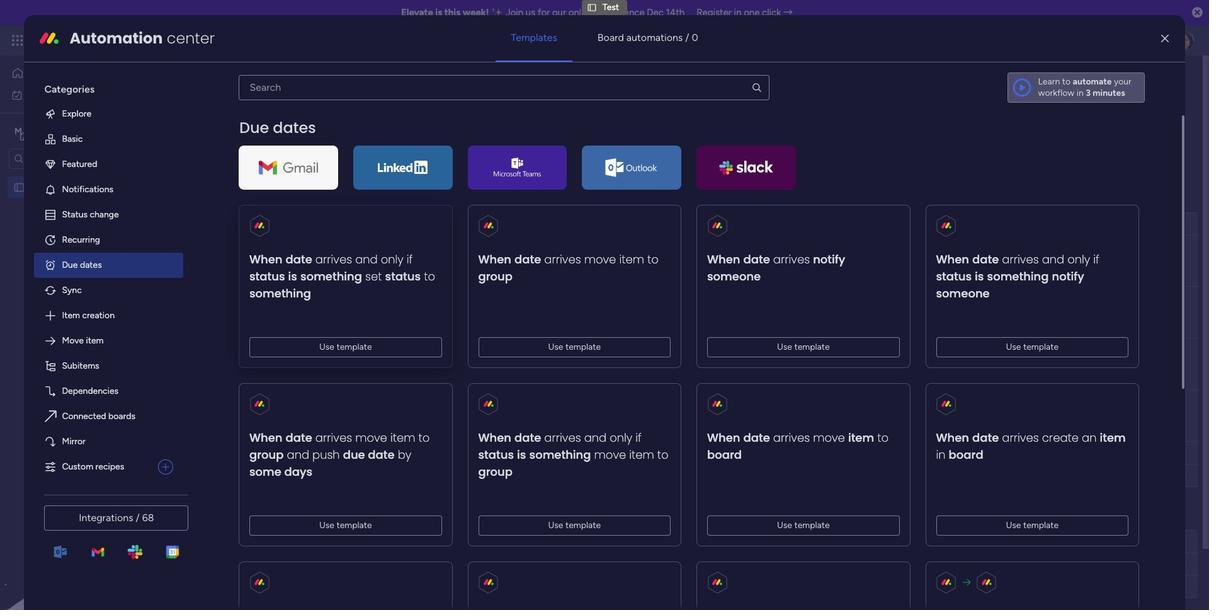Task type: locate. For each thing, give the bounding box(es) containing it.
date inside "field"
[[631, 536, 649, 547]]

production inside "field"
[[244, 192, 306, 207]]

status
[[250, 268, 285, 284], [386, 268, 421, 284], [937, 268, 973, 284], [479, 447, 515, 462]]

1 horizontal spatial dec
[[647, 7, 664, 18]]

0 horizontal spatial board
[[708, 447, 743, 462]]

move inside the when date arrives   move item to group and   push due date by some days
[[356, 430, 388, 445]]

workspace image
[[12, 124, 25, 138]]

1 vertical spatial /
[[1145, 74, 1148, 84]]

1 vertical spatial group
[[250, 447, 284, 462]]

date for when date arrives   and only if status is something move item to group
[[515, 430, 542, 445]]

test inside "field"
[[217, 192, 241, 207]]

2 priority field from the top
[[702, 535, 737, 549]]

arrives for when date arrives   move item to group and   push due date by some days
[[316, 430, 353, 445]]

0 vertical spatial due
[[240, 117, 269, 138]]

and for when date arrives   and only if status is something move item to group
[[585, 430, 607, 445]]

Priority field
[[702, 217, 737, 231], [702, 535, 737, 549]]

to inside when date arrives   and only if status is something set status to something
[[424, 268, 436, 284]]

arrives inside the when date arrives   create an item in board
[[1003, 430, 1040, 445]]

0 vertical spatial group
[[479, 268, 513, 284]]

1 priority field from the top
[[702, 217, 737, 231]]

1 vertical spatial owner field
[[455, 535, 488, 549]]

2 horizontal spatial project
[[314, 536, 343, 546]]

basic option
[[34, 127, 184, 152]]

custom
[[62, 461, 93, 472]]

1 horizontal spatial main
[[210, 118, 229, 129]]

1 owner from the top
[[458, 218, 485, 229]]

subitems
[[62, 360, 99, 371]]

set
[[367, 95, 380, 106], [366, 268, 382, 284]]

group for when date arrives   move item to group and   push due date by some days
[[250, 447, 284, 462]]

1 vertical spatial priority field
[[702, 535, 737, 549]]

is inside the when date arrives   and only if status is something notify someone
[[976, 268, 985, 284]]

test left testing
[[238, 359, 255, 369]]

1 horizontal spatial your
[[1115, 76, 1132, 87]]

2 vertical spatial group
[[479, 464, 513, 480]]

and inside when date arrives   and only if status is something move item to group
[[585, 430, 607, 445]]

done
[[534, 359, 555, 369]]

1 of from the left
[[263, 95, 271, 106]]

your
[[1115, 76, 1132, 87], [517, 95, 534, 106]]

when date arrives notify someone
[[708, 251, 846, 284]]

monday
[[56, 33, 99, 47]]

see for see more
[[575, 95, 590, 105]]

1 vertical spatial work
[[42, 89, 61, 100]]

your up minutes
[[1115, 76, 1132, 87]]

arrow down image
[[440, 149, 456, 164]]

1 timeline from the top
[[879, 218, 912, 229]]

assign
[[306, 95, 332, 106]]

of right "track"
[[479, 95, 488, 106]]

2 column information image from the left
[[923, 537, 933, 547]]

date inside the when date arrives   and only if status is something notify someone
[[973, 251, 1000, 267]]

1 vertical spatial someone
[[937, 285, 991, 301]]

and for when date arrives   and only if status is something notify someone
[[1043, 251, 1065, 267]]

project left angle down image
[[217, 151, 245, 162]]

is for when date arrives   and only if status is something move item to group
[[518, 447, 527, 462]]

0 vertical spatial new project
[[196, 151, 245, 162]]

dates down project.
[[273, 117, 317, 138]]

an
[[1083, 430, 1098, 445]]

explore option
[[34, 101, 184, 127]]

test left building
[[238, 307, 255, 318]]

board inside when date arrives   move item to board
[[708, 447, 743, 462]]

work right monday
[[102, 33, 124, 47]]

date inside when date arrives   move item to board
[[744, 430, 771, 445]]

your right where
[[517, 95, 534, 106]]

0 horizontal spatial someone
[[708, 268, 762, 284]]

when inside when date arrives   move item to board
[[708, 430, 741, 445]]

2 of from the left
[[479, 95, 488, 106]]

1 horizontal spatial dates
[[273, 117, 317, 138]]

0 horizontal spatial new
[[196, 151, 214, 162]]

due
[[240, 117, 269, 138], [62, 260, 78, 270], [613, 536, 629, 547]]

dates down recurring
[[80, 260, 102, 270]]

group inside when date arrives   move item to group
[[479, 268, 513, 284]]

of
[[263, 95, 271, 106], [479, 95, 488, 106]]

only for move
[[610, 430, 633, 445]]

dates
[[273, 117, 317, 138], [80, 260, 102, 270]]

0 horizontal spatial /
[[136, 512, 140, 524]]

0 vertical spatial owner
[[458, 218, 485, 229]]

0 horizontal spatial main
[[29, 125, 51, 137]]

1 vertical spatial timeline field
[[876, 535, 915, 549]]

chart button
[[303, 113, 345, 134]]

0 vertical spatial see
[[220, 35, 235, 45]]

0 horizontal spatial column information image
[[570, 537, 580, 547]]

management
[[127, 33, 196, 47]]

see left plans
[[220, 35, 235, 45]]

automate
[[1074, 76, 1113, 87]]

1 horizontal spatial in
[[937, 447, 946, 462]]

0 horizontal spatial see
[[220, 35, 235, 45]]

1 horizontal spatial /
[[686, 31, 690, 43]]

production down some
[[244, 509, 307, 525]]

see inside the see plans button
[[220, 35, 235, 45]]

0 horizontal spatial of
[[263, 95, 271, 106]]

priority
[[705, 218, 733, 229], [705, 536, 733, 547]]

1 horizontal spatial status
[[532, 536, 558, 547]]

0 vertical spatial dec
[[647, 7, 664, 18]]

production inside field
[[244, 509, 307, 525]]

column information image for status
[[570, 537, 580, 547]]

test inside list box
[[30, 182, 46, 193]]

test for test publishing
[[238, 410, 255, 421]]

is inside when date arrives   and only if status is something move item to group
[[518, 447, 527, 462]]

v2 search image
[[284, 150, 293, 164]]

column information image for due date
[[658, 537, 668, 547]]

date inside the when date arrives   create an item in board
[[973, 430, 1000, 445]]

1 horizontal spatial notify
[[1053, 268, 1085, 284]]

lottie animation element
[[0, 483, 161, 610]]

when for when date arrives   and only if status is something notify someone
[[937, 251, 970, 267]]

when inside the when date arrives   and only if status is something notify someone
[[937, 251, 970, 267]]

2 owner from the top
[[458, 536, 485, 547]]

when for when date arrives   move item to group and   push due date by some days
[[250, 430, 283, 445]]

manage
[[193, 95, 224, 106]]

something for when date arrives   and only if status is something move item to group
[[530, 447, 592, 462]]

1 vertical spatial set
[[366, 268, 382, 284]]

date for when date arrives   create an item in board
[[973, 430, 1000, 445]]

custom recipes option
[[34, 454, 153, 480]]

0 horizontal spatial due dates
[[62, 260, 102, 270]]

1 horizontal spatial of
[[479, 95, 488, 106]]

test left publishing
[[238, 410, 255, 421]]

arrives for when date arrives   and only if status is something move item to group
[[545, 430, 582, 445]]

of right type
[[263, 95, 271, 106]]

date inside when date arrives notify someone
[[744, 251, 771, 267]]

automation center
[[70, 28, 215, 48]]

date inside when date arrives   and only if status is something move item to group
[[515, 430, 542, 445]]

connected boards option
[[34, 404, 184, 429]]

0 vertical spatial new
[[196, 151, 214, 162]]

arrives inside when date arrives   and only if status is something move item to group
[[545, 430, 582, 445]]

1 horizontal spatial column information image
[[923, 537, 933, 547]]

main inside workspace selection element
[[29, 125, 51, 137]]

dec
[[647, 7, 664, 18], [619, 360, 633, 369]]

None search field
[[239, 75, 770, 100]]

1 horizontal spatial see
[[575, 95, 590, 105]]

/ inside integrations / 68 button
[[136, 512, 140, 524]]

dec left '13'
[[619, 360, 633, 369]]

1 horizontal spatial new
[[238, 255, 257, 266]]

when for when date arrives   and only if status is something set status to something
[[250, 251, 283, 267]]

1 horizontal spatial someone
[[937, 285, 991, 301]]

status for when date arrives   and only if status is something set status to something
[[250, 268, 285, 284]]

group inside the when date arrives   move item to group and   push due date by some days
[[250, 447, 284, 462]]

owner
[[458, 218, 485, 229], [458, 536, 485, 547]]

0 vertical spatial /
[[686, 31, 690, 43]]

1 vertical spatial in
[[1077, 88, 1084, 98]]

when for when date arrives notify someone
[[708, 251, 741, 267]]

/ inside invite / 1 button
[[1145, 74, 1148, 84]]

if inside when date arrives   and only if status is something set status to something
[[407, 251, 413, 267]]

2 horizontal spatial only
[[1069, 251, 1091, 267]]

column information image
[[570, 537, 580, 547], [923, 537, 933, 547]]

date for when date arrives   move item to board
[[744, 430, 771, 445]]

invite / 1 button
[[1097, 69, 1160, 89]]

work inside the my work button
[[42, 89, 61, 100]]

status inside 'field'
[[532, 536, 558, 547]]

only inside when date arrives   and only if status is something move item to group
[[610, 430, 633, 445]]

/ inside board automations / 0 button
[[686, 31, 690, 43]]

0 vertical spatial priority field
[[702, 217, 737, 231]]

when inside the when date arrives   create an item in board
[[937, 430, 970, 445]]

/ left 68
[[136, 512, 140, 524]]

arrives for when date arrives   and only if status is something set status to something
[[316, 251, 353, 267]]

arrives for when date arrives notify someone
[[774, 251, 811, 267]]

move item
[[62, 335, 104, 346]]

1 vertical spatial see
[[575, 95, 590, 105]]

due date
[[613, 536, 649, 547]]

2 vertical spatial /
[[136, 512, 140, 524]]

days
[[285, 464, 313, 480]]

when for when date arrives   move item to group
[[479, 251, 512, 267]]

date
[[286, 251, 313, 267], [515, 251, 542, 267], [744, 251, 771, 267], [973, 251, 1000, 267], [286, 430, 313, 445], [515, 430, 542, 445], [744, 430, 771, 445], [973, 430, 1000, 445], [369, 447, 395, 462], [631, 536, 649, 547]]

2 board from the left
[[950, 447, 984, 462]]

Owner field
[[455, 217, 488, 231], [455, 535, 488, 549]]

join
[[506, 7, 524, 18]]

recipes
[[96, 461, 124, 472]]

1 vertical spatial status
[[532, 536, 558, 547]]

date for when date arrives   and only if status is something set status to something
[[286, 251, 313, 267]]

when
[[250, 251, 283, 267], [479, 251, 512, 267], [708, 251, 741, 267], [937, 251, 970, 267], [250, 430, 283, 445], [479, 430, 512, 445], [708, 430, 741, 445], [937, 430, 970, 445]]

status inside option
[[62, 209, 88, 220]]

recurring
[[62, 234, 100, 245]]

test list box
[[0, 174, 161, 368]]

/ left 0
[[686, 31, 690, 43]]

owner for 1st 'owner' field from the bottom of the page
[[458, 536, 485, 547]]

notify inside when date arrives notify someone
[[814, 251, 846, 267]]

1 horizontal spatial project
[[259, 255, 287, 266]]

show board description image
[[241, 73, 256, 86]]

plans
[[238, 35, 258, 45]]

project up building
[[259, 255, 287, 266]]

work
[[102, 33, 124, 47], [42, 89, 61, 100]]

new project up "test building" at the bottom of the page
[[238, 255, 287, 266]]

0 vertical spatial your
[[1115, 76, 1132, 87]]

move inside when date arrives   move item to board
[[814, 430, 846, 445]]

when inside when date arrives   move item to group
[[479, 251, 512, 267]]

and inside when date arrives   and only if status is something set status to something
[[356, 251, 378, 267]]

status inside the when date arrives   and only if status is something notify someone
[[937, 268, 973, 284]]

work right my on the left of the page
[[42, 89, 61, 100]]

test for test production pipeline
[[217, 192, 241, 207]]

production for test
[[244, 192, 306, 207]]

board inside the when date arrives   create an item in board
[[950, 447, 984, 462]]

2 horizontal spatial in
[[1077, 88, 1084, 98]]

1 vertical spatial priority
[[705, 536, 733, 547]]

1 vertical spatial dates
[[80, 260, 102, 270]]

connected
[[62, 411, 106, 422]]

is inside when date arrives   and only if status is something set status to something
[[289, 268, 298, 284]]

invite / 1
[[1120, 74, 1154, 84]]

project down the assessment
[[314, 536, 343, 546]]

new down main table button
[[196, 151, 214, 162]]

0 horizontal spatial project
[[217, 151, 245, 162]]

chart
[[313, 118, 335, 129]]

0 vertical spatial owner field
[[455, 217, 488, 231]]

when inside the when date arrives   move item to group and   push due date by some days
[[250, 430, 283, 445]]

1 vertical spatial due dates
[[62, 260, 102, 270]]

2 horizontal spatial due
[[613, 536, 629, 547]]

group for when date arrives   move item to group
[[479, 268, 513, 284]]

medium
[[703, 410, 735, 421]]

see more link
[[573, 94, 614, 107]]

when date arrives   move item to group and   push due date by some days
[[250, 430, 430, 480]]

0 vertical spatial due dates
[[240, 117, 317, 138]]

0 vertical spatial work
[[102, 33, 124, 47]]

use
[[320, 341, 335, 352], [549, 341, 564, 352], [778, 341, 793, 352], [1007, 341, 1022, 352], [320, 520, 335, 531], [549, 520, 564, 531], [778, 520, 793, 531], [1007, 520, 1022, 531]]

something for when date arrives   and only if status is something set status to something
[[301, 268, 363, 284]]

if for set
[[407, 251, 413, 267]]

if inside when date arrives   and only if status is something move item to group
[[636, 430, 642, 445]]

1 vertical spatial timeline
[[879, 536, 912, 547]]

2 timeline field from the top
[[876, 535, 915, 549]]

0 horizontal spatial dates
[[80, 260, 102, 270]]

main left the table at left top
[[210, 118, 229, 129]]

0 horizontal spatial your
[[517, 95, 534, 106]]

when inside when date arrives   and only if status is something move item to group
[[479, 430, 512, 445]]

0 vertical spatial notify
[[814, 251, 846, 267]]

m
[[15, 126, 22, 136]]

0 vertical spatial column information image
[[923, 219, 933, 229]]

arrives for when date arrives   move item to board
[[774, 430, 811, 445]]

1 vertical spatial due
[[62, 260, 78, 270]]

when date arrives   move item to board
[[708, 430, 890, 462]]

someone inside when date arrives notify someone
[[708, 268, 762, 284]]

subitems option
[[34, 353, 184, 379]]

timeline for timeline field corresponding to timeline column information image
[[879, 536, 912, 547]]

manage any type of project. assign owners, set timelines and keep track of where your project stands.
[[193, 95, 595, 106]]

test right public board 'image'
[[30, 182, 46, 193]]

2 priority from the top
[[705, 536, 733, 547]]

2 horizontal spatial if
[[1094, 251, 1100, 267]]

only inside the when date arrives   and only if status is something notify someone
[[1069, 251, 1091, 267]]

date for when date arrives   move item to group
[[515, 251, 542, 267]]

project
[[217, 151, 245, 162], [259, 255, 287, 266], [314, 536, 343, 546]]

when date arrives   create an item in board
[[937, 430, 1127, 462]]

0 horizontal spatial notify
[[814, 251, 846, 267]]

see inside see more link
[[575, 95, 590, 105]]

dates inside option
[[80, 260, 102, 270]]

new project down main table button
[[196, 151, 245, 162]]

someone
[[708, 268, 762, 284], [937, 285, 991, 301]]

1 horizontal spatial column information image
[[923, 219, 933, 229]]

if inside the when date arrives   and only if status is something notify someone
[[1094, 251, 1100, 267]]

1 board from the left
[[708, 447, 743, 462]]

move for when date arrives   move item to group and   push due date by some days
[[356, 430, 388, 445]]

2 vertical spatial in
[[937, 447, 946, 462]]

dapulse checkmark sign image
[[866, 357, 873, 372]]

1 horizontal spatial only
[[610, 430, 633, 445]]

collapse board header image
[[1172, 118, 1182, 129]]

main right the workspace image
[[29, 125, 51, 137]]

status for when date arrives   and only if status is something notify someone
[[937, 268, 973, 284]]

0 horizontal spatial status
[[62, 209, 88, 220]]

work for monday
[[102, 33, 124, 47]]

see left more
[[575, 95, 590, 105]]

2 vertical spatial due
[[613, 536, 629, 547]]

workspace selection element
[[12, 124, 105, 140]]

0 horizontal spatial column information image
[[658, 537, 668, 547]]

production down v2 search image
[[244, 192, 306, 207]]

publishing
[[257, 410, 297, 421]]

0 horizontal spatial in
[[735, 7, 742, 18]]

0 horizontal spatial if
[[407, 251, 413, 267]]

0 horizontal spatial due
[[62, 260, 78, 270]]

status inside when date arrives   and only if status is something move item to group
[[479, 447, 515, 462]]

categories heading
[[34, 72, 184, 101]]

1 vertical spatial notify
[[1053, 268, 1085, 284]]

notify
[[814, 251, 846, 267], [1053, 268, 1085, 284]]

due dates down recurring
[[62, 260, 102, 270]]

work for my
[[42, 89, 61, 100]]

arrives inside when date arrives   move item to board
[[774, 430, 811, 445]]

2 horizontal spatial /
[[1145, 74, 1148, 84]]

1 vertical spatial dec
[[619, 360, 633, 369]]

arrives inside when date arrives   and only if status is something set status to something
[[316, 251, 353, 267]]

0 horizontal spatial only
[[381, 251, 404, 267]]

something inside when date arrives   and only if status is something move item to group
[[530, 447, 592, 462]]

0 vertical spatial status
[[62, 209, 88, 220]]

0 vertical spatial project
[[217, 151, 245, 162]]

move inside when date arrives   and only if status is something move item to group
[[595, 447, 627, 462]]

automations
[[627, 31, 683, 43]]

is for when date arrives   and only if status is something set status to something
[[289, 268, 298, 284]]

sync
[[62, 285, 82, 295]]

due dates
[[240, 117, 317, 138], [62, 260, 102, 270]]

option
[[0, 176, 161, 178]]

and inside the when date arrives   and only if status is something notify someone
[[1043, 251, 1065, 267]]

1 vertical spatial new
[[238, 255, 257, 266]]

when inside when date arrives   and only if status is something set status to something
[[250, 251, 283, 267]]

elevate is this week! ✨ join us for our online conference dec 14th
[[401, 7, 685, 18]]

0 vertical spatial production
[[244, 192, 306, 207]]

production
[[244, 192, 306, 207], [244, 509, 307, 525]]

Post Production Assessment field
[[214, 509, 383, 526]]

when inside when date arrives notify someone
[[708, 251, 741, 267]]

arrives for when date arrives   move item to group
[[545, 251, 582, 267]]

mirror
[[62, 436, 86, 447]]

connected boards
[[62, 411, 135, 422]]

0 horizontal spatial dec
[[619, 360, 633, 369]]

1 horizontal spatial board
[[950, 447, 984, 462]]

due dates inside option
[[62, 260, 102, 270]]

0 vertical spatial someone
[[708, 268, 762, 284]]

see more
[[575, 95, 612, 105]]

0 vertical spatial timeline field
[[876, 217, 915, 231]]

arrives inside the when date arrives   and only if status is something notify someone
[[1003, 251, 1040, 267]]

1 vertical spatial project
[[259, 255, 287, 266]]

2 timeline from the top
[[879, 536, 912, 547]]

Timeline field
[[876, 217, 915, 231], [876, 535, 915, 549]]

1 horizontal spatial work
[[102, 33, 124, 47]]

production for post
[[244, 509, 307, 525]]

1 timeline field from the top
[[876, 217, 915, 231]]

when for when date arrives   move item to board
[[708, 430, 741, 445]]

test down new project button
[[217, 192, 241, 207]]

due dates down project.
[[240, 117, 317, 138]]

arrives inside when date arrives   move item to group
[[545, 251, 582, 267]]

and
[[419, 95, 434, 106], [356, 251, 378, 267], [1043, 251, 1065, 267], [585, 430, 607, 445], [287, 447, 310, 462]]

in inside your workflow in
[[1077, 88, 1084, 98]]

sort by any column image
[[459, 151, 480, 163]]

my work
[[28, 89, 61, 100]]

1 vertical spatial owner
[[458, 536, 485, 547]]

sync option
[[34, 278, 184, 303]]

timeline for column information icon for timeline's timeline field
[[879, 218, 912, 229]]

0 vertical spatial priority
[[705, 218, 733, 229]]

column information image
[[923, 219, 933, 229], [658, 537, 668, 547]]

new up "test building" at the bottom of the page
[[238, 255, 257, 266]]

something inside the when date arrives   and only if status is something notify someone
[[988, 268, 1050, 284]]

stands.
[[567, 95, 595, 106]]

main inside button
[[210, 118, 229, 129]]

recurring option
[[34, 227, 184, 253]]

date inside when date arrives   and only if status is something set status to something
[[286, 251, 313, 267]]

/ left 1
[[1145, 74, 1148, 84]]

1 vertical spatial production
[[244, 509, 307, 525]]

1 vertical spatial column information image
[[658, 537, 668, 547]]

status
[[62, 209, 88, 220], [532, 536, 558, 547]]

arrives inside the when date arrives   move item to group and   push due date by some days
[[316, 430, 353, 445]]

0 horizontal spatial work
[[42, 89, 61, 100]]

arrives inside when date arrives notify someone
[[774, 251, 811, 267]]

in
[[735, 7, 742, 18], [1077, 88, 1084, 98], [937, 447, 946, 462]]

angle down image
[[256, 152, 262, 162]]

main table button
[[191, 113, 262, 134]]

1 column information image from the left
[[570, 537, 580, 547]]

is for when date arrives   and only if status is something notify someone
[[976, 268, 985, 284]]

item inside the move item 'option'
[[86, 335, 104, 346]]

date inside when date arrives   move item to group
[[515, 251, 542, 267]]

move inside when date arrives   move item to group
[[585, 251, 617, 267]]

dec left 14th
[[647, 7, 664, 18]]

0 vertical spatial set
[[367, 95, 380, 106]]

only inside when date arrives   and only if status is something set status to something
[[381, 251, 404, 267]]



Task type: vqa. For each thing, say whether or not it's contained in the screenshot.
keep
yes



Task type: describe. For each thing, give the bounding box(es) containing it.
minutes
[[1094, 88, 1126, 98]]

due dates option
[[34, 253, 184, 278]]

this
[[445, 7, 461, 18]]

date for when date arrives   and only if status is something notify someone
[[973, 251, 1000, 267]]

0 vertical spatial dates
[[273, 117, 317, 138]]

one
[[744, 7, 760, 18]]

1 vertical spatial your
[[517, 95, 534, 106]]

high
[[710, 359, 729, 369]]

1 horizontal spatial due dates
[[240, 117, 317, 138]]

test production pipeline
[[217, 192, 355, 207]]

test for test building
[[238, 307, 255, 318]]

post
[[217, 509, 241, 525]]

create
[[1043, 430, 1080, 445]]

and for when date arrives   and only if status is something set status to something
[[356, 251, 378, 267]]

date for when date arrives   move item to group and   push due date by some days
[[286, 430, 313, 445]]

custom recipes
[[62, 461, 124, 472]]

status for status change
[[62, 209, 88, 220]]

move item option
[[34, 328, 184, 353]]

invite
[[1120, 74, 1142, 84]]

arrives for when date arrives   create an item in board
[[1003, 430, 1040, 445]]

learn to automate
[[1039, 76, 1113, 87]]

when for when date arrives   and only if status is something move item to group
[[479, 430, 512, 445]]

3 minutes
[[1087, 88, 1126, 98]]

due inside due dates option
[[62, 260, 78, 270]]

filter button
[[396, 147, 456, 167]]

project
[[536, 95, 565, 106]]

public board image
[[13, 181, 25, 193]]

project inside button
[[217, 151, 245, 162]]

gantt button
[[262, 113, 303, 134]]

dec 13
[[619, 360, 643, 369]]

date for due date
[[631, 536, 649, 547]]

select product image
[[11, 34, 24, 47]]

Test Production Pipeline field
[[214, 192, 358, 208]]

column information image for timeline
[[923, 219, 933, 229]]

categories
[[44, 83, 95, 95]]

0 vertical spatial in
[[735, 7, 742, 18]]

to inside the when date arrives   move item to group and   push due date by some days
[[419, 430, 430, 445]]

in inside the when date arrives   create an item in board
[[937, 447, 946, 462]]

move for when date arrives   move item to board
[[814, 430, 846, 445]]

elevate
[[401, 7, 433, 18]]

and inside the when date arrives   move item to group and   push due date by some days
[[287, 447, 310, 462]]

item inside when date arrives   move item to group
[[620, 251, 645, 267]]

status change option
[[34, 202, 184, 227]]

column information image for timeline
[[923, 537, 933, 547]]

add to favorites image
[[263, 73, 275, 85]]

week!
[[463, 7, 489, 18]]

Search in workspace field
[[26, 151, 105, 166]]

set inside when date arrives   and only if status is something set status to something
[[366, 268, 382, 284]]

arrives for when date arrives   and only if status is something notify someone
[[1003, 251, 1040, 267]]

register in one click →
[[697, 7, 793, 18]]

timeline field for column information icon for timeline
[[876, 217, 915, 231]]

mirror option
[[34, 429, 184, 454]]

automation
[[70, 28, 163, 48]]

for
[[538, 7, 550, 18]]

v2 done deadline image
[[592, 358, 602, 370]]

1 vertical spatial new project
[[238, 255, 287, 266]]

featured option
[[34, 152, 184, 177]]

main for main table
[[210, 118, 229, 129]]

1 owner field from the top
[[455, 217, 488, 231]]

test right online
[[603, 2, 620, 13]]

when date arrives   and only if status is something move item to group
[[479, 430, 669, 480]]

status change
[[62, 209, 119, 220]]

our
[[553, 7, 567, 18]]

started
[[539, 256, 568, 267]]

new inside button
[[196, 151, 214, 162]]

workflow
[[1039, 88, 1075, 98]]

1 horizontal spatial due
[[240, 117, 269, 138]]

13
[[635, 360, 643, 369]]

person button
[[338, 147, 392, 167]]

dependencies
[[62, 386, 119, 396]]

status for status
[[532, 536, 558, 547]]

building
[[257, 307, 289, 318]]

new project inside button
[[196, 151, 245, 162]]

james peterson image
[[1175, 30, 1195, 50]]

Search field
[[293, 148, 331, 166]]

status for when date arrives   and only if status is something move item to group
[[479, 447, 515, 462]]

item creation option
[[34, 303, 184, 328]]

track
[[457, 95, 477, 106]]

→
[[784, 7, 793, 18]]

home
[[29, 67, 53, 78]]

integrations / 68
[[79, 512, 154, 524]]

only for set
[[381, 251, 404, 267]]

see plans
[[220, 35, 258, 45]]

test testing
[[238, 359, 286, 369]]

templates
[[511, 31, 558, 43]]

something for when date arrives   and only if status is something notify someone
[[988, 268, 1050, 284]]

to inside when date arrives   and only if status is something move item to group
[[658, 447, 669, 462]]

when date arrives   and only if status is something set status to something
[[250, 251, 436, 301]]

notifications option
[[34, 177, 184, 202]]

gantt
[[271, 118, 294, 129]]

pipeline
[[309, 192, 355, 207]]

someone inside the when date arrives   and only if status is something notify someone
[[937, 285, 991, 301]]

by
[[398, 447, 412, 462]]

type
[[243, 95, 261, 106]]

board
[[598, 31, 624, 43]]

more
[[592, 95, 612, 105]]

main for main workspace
[[29, 125, 51, 137]]

workspace
[[54, 125, 103, 137]]

due inside due date "field"
[[613, 536, 629, 547]]

home button
[[8, 63, 135, 83]]

new project button
[[191, 147, 250, 167]]

files
[[799, 536, 816, 547]]

Status field
[[529, 535, 561, 549]]

register in one click → link
[[697, 7, 793, 18]]

Files field
[[796, 535, 820, 549]]

your inside your workflow in
[[1115, 76, 1132, 87]]

filter
[[416, 152, 436, 162]]

my work button
[[8, 85, 135, 105]]

item creation
[[62, 310, 115, 321]]

categories list box
[[34, 72, 194, 480]]

person
[[358, 152, 385, 162]]

board automations / 0
[[598, 31, 699, 43]]

push
[[313, 447, 340, 462]]

timelines
[[382, 95, 417, 106]]

if for move
[[636, 430, 642, 445]]

item inside when date arrives   move item to board
[[849, 430, 875, 445]]

to inside when date arrives   move item to board
[[878, 430, 890, 445]]

my
[[28, 89, 40, 100]]

14th
[[667, 7, 685, 18]]

Search for a column type search field
[[239, 75, 770, 100]]

1
[[1150, 74, 1154, 84]]

table
[[232, 118, 252, 129]]

due
[[344, 447, 366, 462]]

group inside when date arrives   and only if status is something move item to group
[[479, 464, 513, 480]]

test building
[[238, 307, 289, 318]]

timeline field for timeline column information image
[[876, 535, 915, 549]]

explore
[[62, 108, 92, 119]]

main workspace
[[29, 125, 103, 137]]

owner for 2nd 'owner' field from the bottom
[[458, 218, 485, 229]]

when date arrives   move item to group
[[479, 251, 659, 284]]

monday work management
[[56, 33, 196, 47]]

creation
[[82, 310, 115, 321]]

see plans button
[[203, 31, 264, 50]]

2 vertical spatial project
[[314, 536, 343, 546]]

/ for invite / 1
[[1145, 74, 1148, 84]]

learn
[[1039, 76, 1061, 87]]

when date arrives   and only if status is something notify someone
[[937, 251, 1100, 301]]

dependencies option
[[34, 379, 184, 404]]

search image
[[752, 82, 763, 93]]

item
[[62, 310, 80, 321]]

Due date field
[[610, 535, 652, 549]]

item inside when date arrives   and only if status is something move item to group
[[630, 447, 655, 462]]

automation  center image
[[39, 28, 59, 48]]

lottie animation image
[[0, 483, 161, 610]]

to inside when date arrives   move item to group
[[648, 251, 659, 267]]

main table
[[210, 118, 252, 129]]

/ for integrations / 68
[[136, 512, 140, 524]]

your workflow in
[[1039, 76, 1132, 98]]

test for test testing
[[238, 359, 255, 369]]

see for see plans
[[220, 35, 235, 45]]

move for when date arrives   move item to group
[[585, 251, 617, 267]]

item inside the when date arrives   move item to group and   push due date by some days
[[391, 430, 416, 445]]

hidden columns image
[[508, 151, 528, 163]]

featured
[[62, 159, 97, 169]]

when for when date arrives   create an item in board
[[937, 430, 970, 445]]

center
[[167, 28, 215, 48]]

2 owner field from the top
[[455, 535, 488, 549]]

click
[[763, 7, 782, 18]]

if for notify
[[1094, 251, 1100, 267]]

item inside the when date arrives   create an item in board
[[1101, 430, 1127, 445]]

68
[[142, 512, 154, 524]]

where
[[490, 95, 515, 106]]

some
[[250, 464, 282, 480]]

only for notify
[[1069, 251, 1091, 267]]

1 priority from the top
[[705, 218, 733, 229]]

project.
[[273, 95, 304, 106]]

date for when date arrives notify someone
[[744, 251, 771, 267]]

notify inside the when date arrives   and only if status is something notify someone
[[1053, 268, 1085, 284]]

activity
[[1037, 74, 1068, 84]]

post production assessment
[[217, 509, 380, 525]]

integrations
[[79, 512, 133, 524]]



